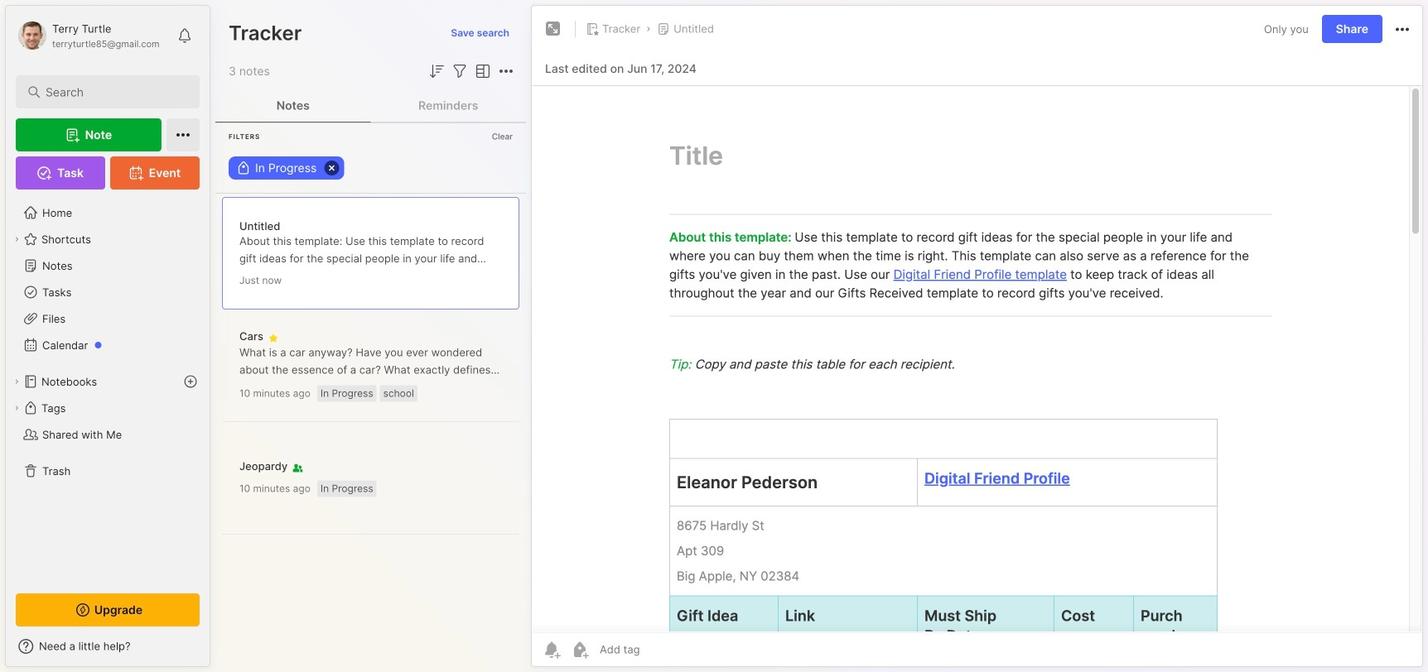 Task type: locate. For each thing, give the bounding box(es) containing it.
Account field
[[16, 19, 160, 52]]

click to collapse image
[[209, 642, 222, 662]]

more actions field inside note window element
[[1393, 19, 1413, 39]]

expand notebooks image
[[12, 377, 22, 387]]

More actions field
[[1393, 19, 1413, 39], [496, 61, 516, 81]]

WHAT'S NEW field
[[6, 634, 210, 660]]

View options field
[[470, 61, 493, 81]]

0 vertical spatial more actions field
[[1393, 19, 1413, 39]]

more actions image
[[496, 61, 516, 81]]

1 horizontal spatial more actions field
[[1393, 19, 1413, 39]]

Add filters field
[[450, 61, 470, 81]]

None search field
[[46, 82, 178, 102]]

add filters image
[[450, 61, 470, 81]]

Note Editor text field
[[532, 85, 1423, 633]]

add a reminder image
[[542, 640, 562, 660]]

Add tag field
[[598, 643, 722, 657]]

tab list
[[215, 89, 526, 123]]

more actions image
[[1393, 20, 1413, 39]]

expand note image
[[543, 19, 563, 39]]

0 horizontal spatial more actions field
[[496, 61, 516, 81]]



Task type: vqa. For each thing, say whether or not it's contained in the screenshot.
SEARCH BOX inside Main 'element'
no



Task type: describe. For each thing, give the bounding box(es) containing it.
none search field inside the main element
[[46, 82, 178, 102]]

Search text field
[[46, 85, 178, 100]]

note window element
[[531, 5, 1423, 672]]

add tag image
[[570, 640, 590, 660]]

Sort options field
[[427, 61, 447, 81]]

expand tags image
[[12, 403, 22, 413]]

main element
[[0, 0, 215, 673]]

1 vertical spatial more actions field
[[496, 61, 516, 81]]



